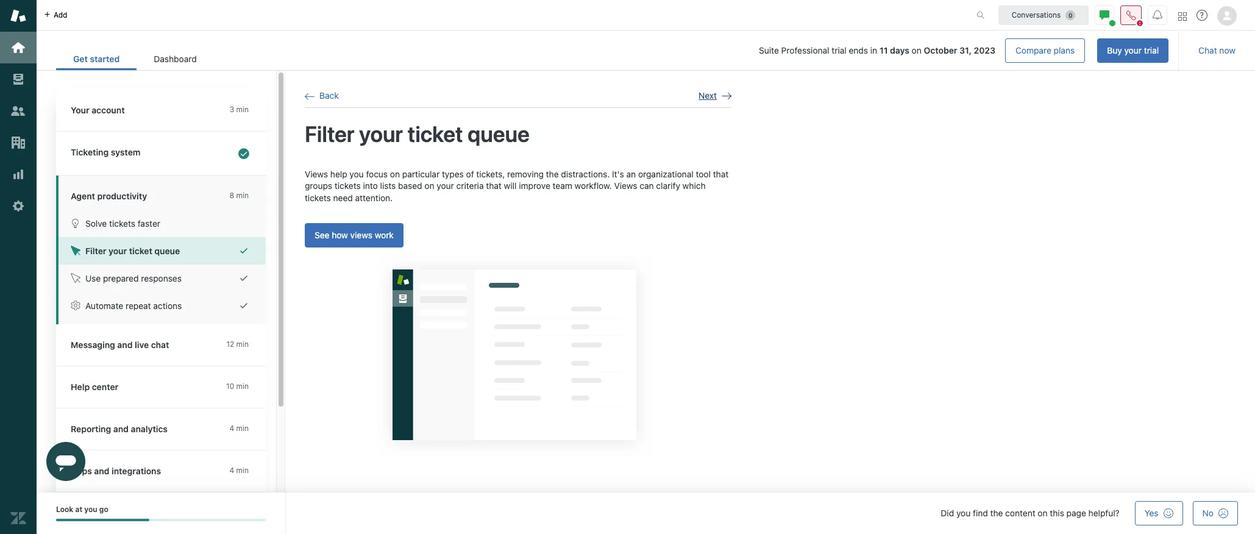 Task type: describe. For each thing, give the bounding box(es) containing it.
12 min
[[227, 340, 249, 349]]

ends
[[849, 45, 869, 56]]

back button
[[305, 90, 339, 101]]

on up lists
[[390, 169, 400, 179]]

add
[[54, 10, 67, 19]]

2023
[[974, 45, 996, 56]]

progress-bar progress bar
[[56, 519, 266, 522]]

3
[[230, 105, 234, 114]]

days
[[891, 45, 910, 56]]

31,
[[960, 45, 972, 56]]

removing
[[508, 169, 544, 179]]

workflow.
[[575, 181, 612, 191]]

compare plans
[[1016, 45, 1075, 56]]

helpful?
[[1089, 508, 1120, 518]]

1 horizontal spatial tickets
[[305, 193, 331, 203]]

improve
[[519, 181, 551, 191]]

plans
[[1054, 45, 1075, 56]]

trial for your
[[1145, 45, 1160, 56]]

distractions.
[[561, 169, 610, 179]]

lists
[[380, 181, 396, 191]]

progress bar image
[[56, 519, 149, 522]]

of
[[466, 169, 474, 179]]

get started
[[73, 54, 120, 64]]

indicates location of where to select views. image
[[374, 251, 656, 460]]

find
[[974, 508, 989, 518]]

min for reporting and analytics
[[236, 424, 249, 433]]

8
[[230, 191, 234, 200]]

help center
[[71, 382, 119, 392]]

this
[[1051, 508, 1065, 518]]

did
[[941, 508, 955, 518]]

get started image
[[10, 40, 26, 56]]

look at you go
[[56, 505, 108, 514]]

repeat
[[126, 301, 151, 311]]

zendesk products image
[[1179, 12, 1188, 20]]

solve
[[85, 218, 107, 229]]

4 for reporting and analytics
[[230, 424, 234, 433]]

views
[[351, 230, 373, 241]]

October 31, 2023 text field
[[924, 45, 996, 56]]

agent productivity heading
[[56, 176, 266, 210]]

organizations image
[[10, 135, 26, 151]]

dashboard tab
[[137, 48, 214, 70]]

conversations button
[[999, 5, 1089, 25]]

views image
[[10, 71, 26, 87]]

filter your ticket queue button
[[59, 237, 266, 265]]

productivity
[[97, 191, 147, 201]]

main element
[[0, 0, 37, 534]]

you for help
[[350, 169, 364, 179]]

zendesk support image
[[10, 8, 26, 24]]

responses
[[141, 273, 182, 284]]

get
[[73, 54, 88, 64]]

buy
[[1108, 45, 1123, 56]]

chat now
[[1199, 45, 1236, 56]]

reporting
[[71, 424, 111, 434]]

can
[[640, 181, 654, 191]]

now
[[1220, 45, 1236, 56]]

faster
[[138, 218, 160, 229]]

team
[[553, 181, 573, 191]]

need
[[333, 193, 353, 203]]

no button
[[1193, 501, 1239, 526]]

how
[[332, 230, 348, 241]]

compare plans button
[[1006, 38, 1086, 63]]

yes button
[[1136, 501, 1184, 526]]

which
[[683, 181, 706, 191]]

messaging
[[71, 340, 115, 350]]

go
[[99, 505, 108, 514]]

see
[[315, 230, 330, 241]]

agent
[[71, 191, 95, 201]]

organizational
[[639, 169, 694, 179]]

12
[[227, 340, 234, 349]]

buy your trial
[[1108, 45, 1160, 56]]

your
[[71, 105, 89, 115]]

min for apps and integrations
[[236, 466, 249, 475]]

the inside views help you focus on particular types of tickets, removing the distractions. it's an organizational tool that groups tickets into lists based on your criteria that will improve team workflow. views can clarify which tickets need attention.
[[546, 169, 559, 179]]

it's
[[612, 169, 624, 179]]

and for live
[[117, 340, 133, 350]]

11
[[880, 45, 888, 56]]

1 horizontal spatial that
[[713, 169, 729, 179]]

get help image
[[1197, 10, 1208, 21]]

on left this
[[1038, 508, 1048, 518]]

center
[[92, 382, 119, 392]]

on down particular at the top left of page
[[425, 181, 435, 191]]

into
[[363, 181, 378, 191]]

an
[[627, 169, 636, 179]]

back
[[320, 90, 339, 101]]

ticketing system
[[71, 147, 141, 157]]

analytics
[[131, 424, 168, 434]]

tickets,
[[477, 169, 505, 179]]

automate
[[85, 301, 123, 311]]

trial for professional
[[832, 45, 847, 56]]

region containing views help you focus on particular types of tickets, removing the distractions. it's an organizational tool that groups tickets into lists based on your criteria that will improve team workflow. views can clarify which tickets need attention.
[[305, 168, 732, 462]]

help
[[331, 169, 347, 179]]

messaging and live chat
[[71, 340, 169, 350]]



Task type: vqa. For each thing, say whether or not it's contained in the screenshot.


Task type: locate. For each thing, give the bounding box(es) containing it.
0 vertical spatial 4 min
[[230, 424, 249, 433]]

0 vertical spatial that
[[713, 169, 729, 179]]

the up team
[[546, 169, 559, 179]]

help
[[71, 382, 90, 392]]

0 horizontal spatial the
[[546, 169, 559, 179]]

1 vertical spatial 4 min
[[230, 466, 249, 475]]

6 min from the top
[[236, 466, 249, 475]]

region
[[305, 168, 732, 462]]

min for help center
[[236, 382, 249, 391]]

ticketing
[[71, 147, 109, 157]]

1 horizontal spatial trial
[[1145, 45, 1160, 56]]

solve tickets faster
[[85, 218, 160, 229]]

tickets down the groups
[[305, 193, 331, 203]]

views up the groups
[[305, 169, 328, 179]]

min for agent productivity
[[236, 191, 249, 200]]

clarify
[[657, 181, 681, 191]]

5 min from the top
[[236, 424, 249, 433]]

agent productivity
[[71, 191, 147, 201]]

you
[[350, 169, 364, 179], [84, 505, 97, 514], [957, 508, 971, 518]]

4 min for integrations
[[230, 466, 249, 475]]

queue inside content-title 'region'
[[468, 121, 530, 147]]

your inside views help you focus on particular types of tickets, removing the distractions. it's an organizational tool that groups tickets into lists based on your criteria that will improve team workflow. views can clarify which tickets need attention.
[[437, 181, 454, 191]]

buy your trial button
[[1098, 38, 1169, 63]]

0 vertical spatial the
[[546, 169, 559, 179]]

queue inside "button"
[[155, 246, 180, 256]]

and left live
[[117, 340, 133, 350]]

0 horizontal spatial filter
[[85, 246, 106, 256]]

ticket inside content-title 'region'
[[408, 121, 463, 147]]

4
[[230, 424, 234, 433], [230, 466, 234, 475]]

tab list containing get started
[[56, 48, 214, 70]]

your inside buy your trial button
[[1125, 45, 1142, 56]]

1 min from the top
[[236, 105, 249, 114]]

0 horizontal spatial trial
[[832, 45, 847, 56]]

and for analytics
[[113, 424, 129, 434]]

your
[[1125, 45, 1142, 56], [359, 121, 403, 147], [437, 181, 454, 191], [109, 246, 127, 256]]

section
[[224, 38, 1169, 63]]

apps
[[71, 466, 92, 476]]

use prepared responses
[[85, 273, 182, 284]]

reporting and analytics
[[71, 424, 168, 434]]

tab list
[[56, 48, 214, 70]]

4 min from the top
[[236, 382, 249, 391]]

10 min
[[226, 382, 249, 391]]

you for at
[[84, 505, 97, 514]]

automate repeat actions button
[[59, 292, 266, 320]]

0 vertical spatial ticket
[[408, 121, 463, 147]]

focus
[[366, 169, 388, 179]]

1 vertical spatial 4
[[230, 466, 234, 475]]

views down an
[[614, 181, 638, 191]]

ticket up particular at the top left of page
[[408, 121, 463, 147]]

add button
[[37, 0, 75, 30]]

1 horizontal spatial the
[[991, 508, 1004, 518]]

that right the tool
[[713, 169, 729, 179]]

did you find the content on this page helpful?
[[941, 508, 1120, 518]]

your down types
[[437, 181, 454, 191]]

2 trial from the left
[[1145, 45, 1160, 56]]

filter your ticket queue up particular at the top left of page
[[305, 121, 530, 147]]

you inside views help you focus on particular types of tickets, removing the distractions. it's an organizational tool that groups tickets into lists based on your criteria that will improve team workflow. views can clarify which tickets need attention.
[[350, 169, 364, 179]]

started
[[90, 54, 120, 64]]

1 trial from the left
[[832, 45, 847, 56]]

0 vertical spatial 4
[[230, 424, 234, 433]]

chat
[[1199, 45, 1218, 56]]

use
[[85, 273, 101, 284]]

1 vertical spatial views
[[614, 181, 638, 191]]

0 vertical spatial filter your ticket queue
[[305, 121, 530, 147]]

0 horizontal spatial tickets
[[109, 218, 135, 229]]

will
[[504, 181, 517, 191]]

1 horizontal spatial views
[[614, 181, 638, 191]]

customers image
[[10, 103, 26, 119]]

chat
[[151, 340, 169, 350]]

2 4 from the top
[[230, 466, 234, 475]]

ticket up use prepared responses
[[129, 246, 152, 256]]

queue up the tickets,
[[468, 121, 530, 147]]

that down the tickets,
[[486, 181, 502, 191]]

1 vertical spatial ticket
[[129, 246, 152, 256]]

0 vertical spatial queue
[[468, 121, 530, 147]]

ticket inside "button"
[[129, 246, 152, 256]]

system
[[111, 147, 141, 157]]

1 horizontal spatial queue
[[468, 121, 530, 147]]

reporting image
[[10, 167, 26, 182]]

2 vertical spatial and
[[94, 466, 109, 476]]

content
[[1006, 508, 1036, 518]]

content-title region
[[305, 120, 732, 149]]

particular
[[402, 169, 440, 179]]

yes
[[1145, 508, 1159, 518]]

see how views work
[[315, 230, 394, 241]]

1 4 from the top
[[230, 424, 234, 433]]

button displays agent's chat status as online. image
[[1100, 10, 1110, 20]]

10
[[226, 382, 234, 391]]

0 horizontal spatial views
[[305, 169, 328, 179]]

that
[[713, 169, 729, 179], [486, 181, 502, 191]]

0 horizontal spatial ticket
[[129, 246, 152, 256]]

tickets
[[335, 181, 361, 191], [305, 193, 331, 203], [109, 218, 135, 229]]

1 horizontal spatial you
[[350, 169, 364, 179]]

3 min from the top
[[236, 340, 249, 349]]

your inside content-title 'region'
[[359, 121, 403, 147]]

filter inside content-title 'region'
[[305, 121, 355, 147]]

0 vertical spatial filter
[[305, 121, 355, 147]]

conversations
[[1012, 10, 1062, 19]]

queue
[[468, 121, 530, 147], [155, 246, 180, 256]]

your up prepared
[[109, 246, 127, 256]]

and left analytics
[[113, 424, 129, 434]]

work
[[375, 230, 394, 241]]

1 vertical spatial the
[[991, 508, 1004, 518]]

ticket
[[408, 121, 463, 147], [129, 246, 152, 256]]

notifications image
[[1153, 10, 1163, 20]]

in
[[871, 45, 878, 56]]

0 horizontal spatial that
[[486, 181, 502, 191]]

8 min
[[230, 191, 249, 200]]

2 horizontal spatial tickets
[[335, 181, 361, 191]]

ticketing system button
[[56, 132, 263, 175]]

footer
[[37, 493, 1256, 534]]

the right find at the bottom of the page
[[991, 508, 1004, 518]]

trial inside button
[[1145, 45, 1160, 56]]

on
[[912, 45, 922, 56], [390, 169, 400, 179], [425, 181, 435, 191], [1038, 508, 1048, 518]]

zendesk image
[[10, 511, 26, 526]]

use prepared responses button
[[59, 265, 266, 292]]

you right help
[[350, 169, 364, 179]]

0 horizontal spatial filter your ticket queue
[[85, 246, 180, 256]]

4 min
[[230, 424, 249, 433], [230, 466, 249, 475]]

next
[[699, 90, 717, 101]]

filter your ticket queue up use prepared responses
[[85, 246, 180, 256]]

1 vertical spatial that
[[486, 181, 502, 191]]

filter your ticket queue inside content-title 'region'
[[305, 121, 530, 147]]

1 4 min from the top
[[230, 424, 249, 433]]

2 vertical spatial tickets
[[109, 218, 135, 229]]

integrations
[[112, 466, 161, 476]]

views help you focus on particular types of tickets, removing the distractions. it's an organizational tool that groups tickets into lists based on your criteria that will improve team workflow. views can clarify which tickets need attention.
[[305, 169, 729, 203]]

min for your account
[[236, 105, 249, 114]]

2 horizontal spatial you
[[957, 508, 971, 518]]

filter down the back
[[305, 121, 355, 147]]

professional
[[782, 45, 830, 56]]

compare
[[1016, 45, 1052, 56]]

and for integrations
[[94, 466, 109, 476]]

attention.
[[355, 193, 393, 203]]

suite professional trial ends in 11 days on october 31, 2023
[[759, 45, 996, 56]]

account
[[92, 105, 125, 115]]

0 horizontal spatial you
[[84, 505, 97, 514]]

0 horizontal spatial queue
[[155, 246, 180, 256]]

2 4 min from the top
[[230, 466, 249, 475]]

queue down the solve tickets faster button
[[155, 246, 180, 256]]

0 vertical spatial tickets
[[335, 181, 361, 191]]

4 min for analytics
[[230, 424, 249, 433]]

1 vertical spatial tickets
[[305, 193, 331, 203]]

0 vertical spatial and
[[117, 340, 133, 350]]

your up focus
[[359, 121, 403, 147]]

tickets right solve
[[109, 218, 135, 229]]

trial left "ends"
[[832, 45, 847, 56]]

you right the did
[[957, 508, 971, 518]]

chat now button
[[1190, 38, 1246, 63]]

admin image
[[10, 198, 26, 214]]

footer containing did you find the content on this page helpful?
[[37, 493, 1256, 534]]

min
[[236, 105, 249, 114], [236, 191, 249, 200], [236, 340, 249, 349], [236, 382, 249, 391], [236, 424, 249, 433], [236, 466, 249, 475]]

and right apps
[[94, 466, 109, 476]]

1 vertical spatial queue
[[155, 246, 180, 256]]

your right buy
[[1125, 45, 1142, 56]]

1 horizontal spatial ticket
[[408, 121, 463, 147]]

live
[[135, 340, 149, 350]]

2 min from the top
[[236, 191, 249, 200]]

min for messaging and live chat
[[236, 340, 249, 349]]

0 vertical spatial views
[[305, 169, 328, 179]]

tickets up need
[[335, 181, 361, 191]]

actions
[[153, 301, 182, 311]]

prepared
[[103, 273, 139, 284]]

trial down notifications icon
[[1145, 45, 1160, 56]]

section containing suite professional trial ends in
[[224, 38, 1169, 63]]

4 for apps and integrations
[[230, 466, 234, 475]]

filter down solve
[[85, 246, 106, 256]]

1 vertical spatial filter
[[85, 246, 106, 256]]

1 horizontal spatial filter
[[305, 121, 355, 147]]

based
[[398, 181, 422, 191]]

types
[[442, 169, 464, 179]]

1 vertical spatial filter your ticket queue
[[85, 246, 180, 256]]

1 vertical spatial and
[[113, 424, 129, 434]]

the
[[546, 169, 559, 179], [991, 508, 1004, 518]]

look
[[56, 505, 73, 514]]

suite
[[759, 45, 779, 56]]

at
[[75, 505, 82, 514]]

on right days on the right top of page
[[912, 45, 922, 56]]

you right 'at'
[[84, 505, 97, 514]]

page
[[1067, 508, 1087, 518]]

groups
[[305, 181, 332, 191]]

tickets inside the solve tickets faster button
[[109, 218, 135, 229]]

your account
[[71, 105, 125, 115]]

on inside section
[[912, 45, 922, 56]]

min inside agent productivity heading
[[236, 191, 249, 200]]

filter inside "button"
[[85, 246, 106, 256]]

your inside filter your ticket queue "button"
[[109, 246, 127, 256]]

dashboard
[[154, 54, 197, 64]]

3 min
[[230, 105, 249, 114]]

filter your ticket queue inside "button"
[[85, 246, 180, 256]]

1 horizontal spatial filter your ticket queue
[[305, 121, 530, 147]]



